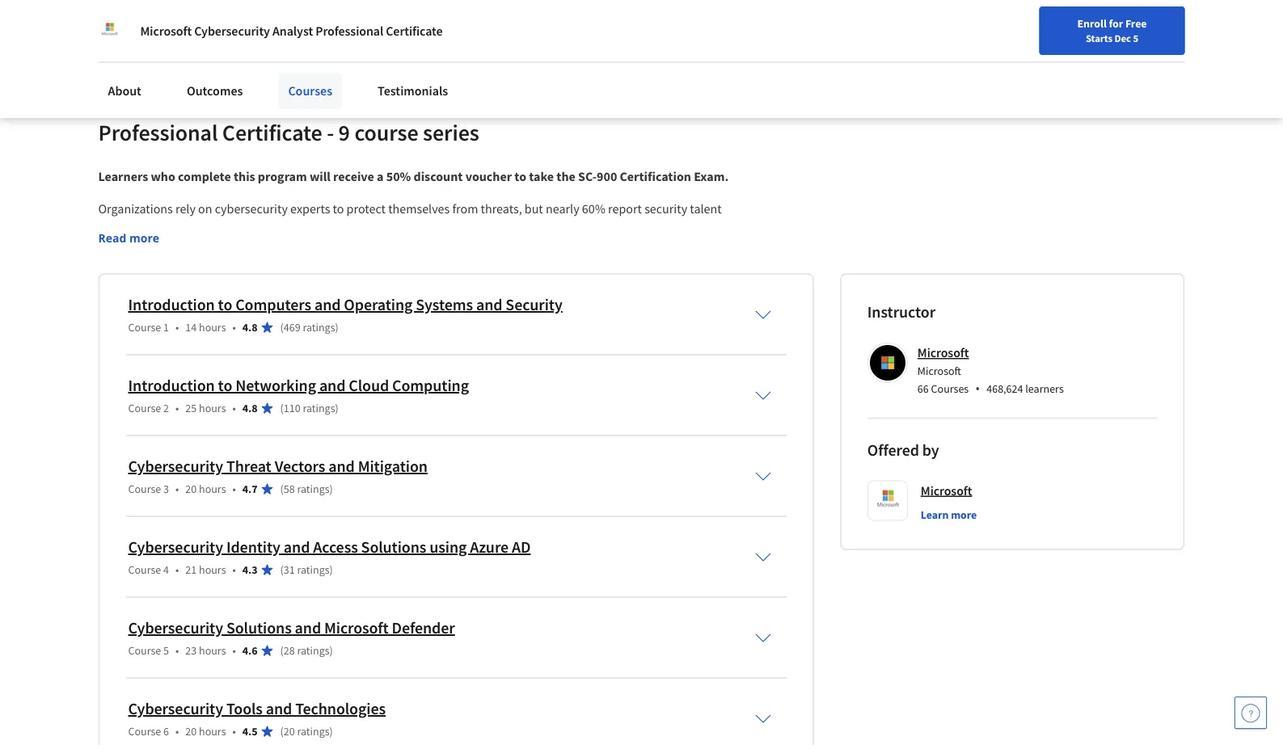 Task type: describe. For each thing, give the bounding box(es) containing it.
cybersecurity tools and technologies link
[[128, 699, 386, 719]]

microsoft cybersecurity analyst professional certificate
[[140, 23, 443, 39]]

( 31 ratings )
[[280, 563, 333, 578]]

enroll
[[1078, 16, 1107, 31]]

course for cybersecurity tools and technologies
[[128, 725, 161, 739]]

cybersecurity identity and access solutions using azure ad link
[[128, 537, 531, 558]]

enroll for free starts dec 5
[[1078, 16, 1147, 44]]

60%
[[582, 201, 606, 217]]

organizations
[[98, 201, 173, 217]]

protect
[[347, 201, 386, 217]]

experts
[[290, 201, 330, 217]]

to up course 2 • 25 hours •
[[218, 376, 232, 396]]

more for learn more
[[951, 508, 977, 523]]

report
[[608, 201, 642, 217]]

microsoft for microsoft cybersecurity analyst professional certificate
[[140, 23, 192, 39]]

) for solutions
[[330, 563, 333, 578]]

starts
[[1086, 32, 1113, 44]]

learn
[[921, 508, 949, 523]]

exam.
[[694, 168, 729, 184]]

• right 14
[[233, 320, 236, 335]]

23
[[186, 644, 197, 658]]

6 ( from the top
[[280, 725, 284, 739]]

0 horizontal spatial courses
[[288, 83, 333, 99]]

course 5 • 23 hours •
[[128, 644, 236, 658]]

20 for threat
[[186, 482, 197, 497]]

• left 4.5
[[233, 725, 236, 739]]

from
[[453, 201, 478, 217]]

course for introduction to networking and cloud computing
[[128, 401, 161, 416]]

outcomes
[[187, 83, 243, 99]]

4.5
[[243, 725, 258, 739]]

( for cloud
[[280, 401, 284, 416]]

voucher
[[466, 168, 512, 184]]

cybersecurity for tools
[[128, 699, 223, 719]]

cybersecurity threat vectors and mitigation link
[[128, 457, 428, 477]]

learners
[[1026, 381, 1064, 396]]

-
[[327, 118, 334, 147]]

) for mitigation
[[330, 482, 333, 497]]

more for read more
[[129, 230, 159, 246]]

take
[[529, 168, 554, 184]]

25
[[186, 401, 197, 416]]

and up 31
[[284, 537, 310, 558]]

technologies
[[295, 699, 386, 719]]

read more button
[[98, 230, 159, 247]]

professional certificate - 9 course series
[[98, 118, 479, 147]]

and up ( 110 ratings )
[[319, 376, 346, 396]]

cybersecurity for solutions
[[128, 618, 223, 639]]

learners
[[98, 168, 148, 184]]

hours for cybersecurity tools and technologies
[[199, 725, 226, 739]]

complete
[[178, 168, 231, 184]]

and up ( 469 ratings )
[[315, 295, 341, 315]]

cloud
[[349, 376, 389, 396]]

review
[[393, 18, 428, 34]]

offered by
[[868, 440, 940, 460]]

5 inside enroll for free starts dec 5
[[1134, 32, 1139, 44]]

learn more
[[921, 508, 977, 523]]

4.3
[[243, 563, 258, 578]]

cybersecurity
[[215, 201, 288, 217]]

31
[[284, 563, 295, 578]]

cybersecurity for identity
[[128, 537, 223, 558]]

and left in
[[257, 18, 278, 34]]

course
[[355, 118, 419, 147]]

hours for cybersecurity threat vectors and mitigation
[[199, 482, 226, 497]]

0 vertical spatial professional
[[316, 23, 384, 39]]

introduction for introduction to computers and operating systems and security
[[128, 295, 215, 315]]

a
[[377, 168, 384, 184]]

on for rely
[[198, 201, 212, 217]]

and right vectors on the bottom of page
[[329, 457, 355, 477]]

cybersecurity tools and technologies
[[128, 699, 386, 719]]

cybersecurity threat vectors and mitigation
[[128, 457, 428, 477]]

by
[[923, 440, 940, 460]]

computing
[[392, 376, 469, 396]]

cybersecurity identity and access solutions using azure ad
[[128, 537, 531, 558]]

) for operating
[[335, 320, 339, 335]]

introduction to networking and cloud computing
[[128, 376, 469, 396]]

the
[[557, 168, 576, 184]]

• right the 25
[[233, 401, 236, 416]]

( 110 ratings )
[[280, 401, 339, 416]]

systems
[[416, 295, 473, 315]]

ratings for mitigation
[[297, 482, 330, 497]]

offered
[[868, 440, 920, 460]]

9
[[339, 118, 350, 147]]

testimonials link
[[368, 73, 458, 108]]

identity
[[226, 537, 281, 558]]

microsoft link for instructor
[[918, 345, 969, 361]]

on for it
[[170, 18, 184, 34]]

( 20 ratings )
[[280, 725, 333, 739]]

) for cloud
[[335, 401, 339, 416]]

course for introduction to computers and operating systems and security
[[128, 320, 161, 335]]

course for cybersecurity threat vectors and mitigation
[[128, 482, 161, 497]]

coursera career certificate image
[[880, 0, 1149, 83]]

hours for cybersecurity identity and access solutions using azure ad
[[199, 563, 226, 578]]

course for cybersecurity solutions and microsoft defender
[[128, 644, 161, 658]]

course for cybersecurity identity and access solutions using azure ad
[[128, 563, 161, 578]]

outcomes link
[[177, 73, 253, 108]]

20 right 4.5
[[284, 725, 295, 739]]

microsoft image
[[870, 345, 906, 381]]

hours for introduction to networking and cloud computing
[[199, 401, 226, 416]]

for
[[1109, 16, 1124, 31]]

courses inside microsoft microsoft 66 courses • 468,624 learners
[[932, 381, 969, 396]]

ad
[[512, 537, 531, 558]]

• inside microsoft microsoft 66 courses • 468,624 learners
[[976, 380, 981, 397]]

read more
[[98, 230, 159, 246]]

hours for introduction to computers and operating systems and security
[[199, 320, 226, 335]]

course 4 • 21 hours •
[[128, 563, 236, 578]]

about
[[108, 83, 141, 99]]

4.8 for computers
[[243, 320, 258, 335]]

ratings for operating
[[303, 320, 335, 335]]

social
[[186, 18, 218, 34]]

• left 4.6
[[233, 644, 236, 658]]

threats,
[[481, 201, 522, 217]]

networking
[[236, 376, 316, 396]]

468,624
[[987, 381, 1024, 396]]

58
[[284, 482, 295, 497]]

2
[[163, 401, 169, 416]]

in
[[280, 18, 291, 34]]

0 horizontal spatial 5
[[163, 644, 169, 658]]

vectors
[[275, 457, 325, 477]]

20 for tools
[[186, 725, 197, 739]]

access
[[313, 537, 358, 558]]

azure
[[470, 537, 509, 558]]

• right "6"
[[176, 725, 179, 739]]

469
[[284, 320, 301, 335]]



Task type: vqa. For each thing, say whether or not it's contained in the screenshot.
"OF"
no



Task type: locate. For each thing, give the bounding box(es) containing it.
1 vertical spatial professional
[[98, 118, 218, 147]]

introduction for introduction to networking and cloud computing
[[128, 376, 215, 396]]

on inside organizations rely on cybersecurity experts to protect themselves from threats, but nearly 60% report security talent shortages.
[[198, 201, 212, 217]]

( 58 ratings )
[[280, 482, 333, 497]]

and
[[257, 18, 278, 34], [315, 295, 341, 315], [476, 295, 503, 315], [319, 376, 346, 396], [329, 457, 355, 477], [284, 537, 310, 558], [295, 618, 321, 639], [266, 699, 292, 719]]

certificate up testimonials link at the top left
[[386, 23, 443, 39]]

1 4.8 from the top
[[243, 320, 258, 335]]

talent
[[690, 201, 722, 217]]

(
[[280, 320, 284, 335], [280, 401, 284, 416], [280, 482, 284, 497], [280, 563, 284, 578], [280, 644, 284, 658], [280, 725, 284, 739]]

testimonials
[[378, 83, 448, 99]]

solutions
[[361, 537, 427, 558], [226, 618, 292, 639]]

professional right analyst
[[316, 23, 384, 39]]

2 course from the top
[[128, 401, 161, 416]]

) for defender
[[330, 644, 333, 658]]

1 course from the top
[[128, 320, 161, 335]]

• left 468,624
[[976, 380, 981, 397]]

0 vertical spatial certificate
[[386, 23, 443, 39]]

1 vertical spatial solutions
[[226, 618, 292, 639]]

( for defender
[[280, 644, 284, 658]]

4 ( from the top
[[280, 563, 284, 578]]

cybersecurity up course 4 • 21 hours •
[[128, 537, 223, 558]]

( right 4.3
[[280, 563, 284, 578]]

introduction up 1
[[128, 295, 215, 315]]

ratings right 28
[[297, 644, 330, 658]]

0 vertical spatial more
[[129, 230, 159, 246]]

1 horizontal spatial solutions
[[361, 537, 427, 558]]

( down cybersecurity solutions and microsoft defender link
[[280, 644, 284, 658]]

None search field
[[231, 10, 619, 42]]

cybersecurity up the course 6 • 20 hours •
[[128, 699, 223, 719]]

5 left 23
[[163, 644, 169, 658]]

about link
[[98, 73, 151, 108]]

2 introduction from the top
[[128, 376, 215, 396]]

and left security
[[476, 295, 503, 315]]

cybersecurity up course 5 • 23 hours • at bottom left
[[128, 618, 223, 639]]

to inside organizations rely on cybersecurity experts to protect themselves from threats, but nearly 60% report security talent shortages.
[[333, 201, 344, 217]]

4.8 down computers
[[243, 320, 258, 335]]

110
[[284, 401, 301, 416]]

more right 'learn'
[[951, 508, 977, 523]]

courses link
[[279, 73, 342, 108]]

1 horizontal spatial 5
[[1134, 32, 1139, 44]]

introduction up 2 in the left bottom of the page
[[128, 376, 215, 396]]

1
[[163, 320, 169, 335]]

hours left 4.5
[[199, 725, 226, 739]]

course 2 • 25 hours •
[[128, 401, 236, 416]]

5 course from the top
[[128, 644, 161, 658]]

• right 2 in the left bottom of the page
[[176, 401, 179, 416]]

( for mitigation
[[280, 482, 284, 497]]

course left "6"
[[128, 725, 161, 739]]

0 vertical spatial courses
[[288, 83, 333, 99]]

who
[[151, 168, 175, 184]]

hours for cybersecurity solutions and microsoft defender
[[199, 644, 226, 658]]

4 course from the top
[[128, 563, 161, 578]]

hours right 14
[[199, 320, 226, 335]]

solutions up 4.6
[[226, 618, 292, 639]]

0 vertical spatial on
[[170, 18, 184, 34]]

on right rely
[[198, 201, 212, 217]]

20 right 3 at the bottom
[[186, 482, 197, 497]]

receive
[[333, 168, 374, 184]]

menu item
[[944, 16, 1048, 69]]

• right 3 at the bottom
[[176, 482, 179, 497]]

( down computers
[[280, 320, 284, 335]]

1 horizontal spatial on
[[198, 201, 212, 217]]

5 hours from the top
[[199, 644, 226, 658]]

0 horizontal spatial certificate
[[222, 118, 323, 147]]

cybersecurity left in
[[194, 23, 270, 39]]

courses up - on the left
[[288, 83, 333, 99]]

hours right the 25
[[199, 401, 226, 416]]

0 vertical spatial microsoft link
[[918, 345, 969, 361]]

0 horizontal spatial professional
[[98, 118, 218, 147]]

• left 4.3
[[233, 563, 236, 578]]

2 4.8 from the top
[[243, 401, 258, 416]]

coursera image
[[19, 13, 122, 39]]

1 vertical spatial introduction
[[128, 376, 215, 396]]

course left 23
[[128, 644, 161, 658]]

1 vertical spatial courses
[[932, 381, 969, 396]]

courses right 66
[[932, 381, 969, 396]]

to left computers
[[218, 295, 232, 315]]

introduction to computers and operating systems and security
[[128, 295, 563, 315]]

mitigation
[[358, 457, 428, 477]]

) down introduction to networking and cloud computing link
[[335, 401, 339, 416]]

2 ( from the top
[[280, 401, 284, 416]]

defender
[[392, 618, 455, 639]]

ratings for solutions
[[297, 563, 330, 578]]

course left 1
[[128, 320, 161, 335]]

) down introduction to computers and operating systems and security
[[335, 320, 339, 335]]

cybersecurity solutions and microsoft defender
[[128, 618, 455, 639]]

introduction to computers and operating systems and security link
[[128, 295, 563, 315]]

cybersecurity up 'course 3 • 20 hours •'
[[128, 457, 223, 477]]

learn more button
[[921, 507, 977, 523]]

operating
[[344, 295, 413, 315]]

and up ( 28 ratings )
[[295, 618, 321, 639]]

ratings right 110
[[303, 401, 335, 416]]

course left the 4
[[128, 563, 161, 578]]

1 vertical spatial microsoft link
[[921, 481, 973, 501]]

3 hours from the top
[[199, 482, 226, 497]]

certificate up program
[[222, 118, 323, 147]]

( for solutions
[[280, 563, 284, 578]]

analyst
[[273, 23, 313, 39]]

cybersecurity solutions and microsoft defender link
[[128, 618, 455, 639]]

rely
[[176, 201, 196, 217]]

( for operating
[[280, 320, 284, 335]]

( 28 ratings )
[[280, 644, 333, 658]]

• right the 4
[[176, 563, 179, 578]]

3 ( from the top
[[280, 482, 284, 497]]

shortages.
[[98, 220, 154, 236]]

sc-
[[578, 168, 597, 184]]

to left protect
[[333, 201, 344, 217]]

1 horizontal spatial more
[[951, 508, 977, 523]]

• left 23
[[176, 644, 179, 658]]

courses
[[288, 83, 333, 99], [932, 381, 969, 396]]

ratings right 469
[[303, 320, 335, 335]]

0 horizontal spatial solutions
[[226, 618, 292, 639]]

microsoft link up learn more
[[921, 481, 973, 501]]

read
[[98, 230, 126, 246]]

5 right the dec
[[1134, 32, 1139, 44]]

20 right "6"
[[186, 725, 197, 739]]

on right "it"
[[170, 18, 184, 34]]

1 vertical spatial 4.8
[[243, 401, 258, 416]]

) right 58
[[330, 482, 333, 497]]

microsoft link up 66
[[918, 345, 969, 361]]

microsoft microsoft 66 courses • 468,624 learners
[[918, 345, 1064, 397]]

0 vertical spatial introduction
[[128, 295, 215, 315]]

tools
[[226, 699, 263, 719]]

( down "networking"
[[280, 401, 284, 416]]

• right 1
[[176, 320, 179, 335]]

4
[[163, 563, 169, 578]]

show notifications image
[[1065, 20, 1085, 40]]

hours left 4.7
[[199, 482, 226, 497]]

cybersecurity
[[194, 23, 270, 39], [128, 457, 223, 477], [128, 537, 223, 558], [128, 618, 223, 639], [128, 699, 223, 719]]

performance
[[320, 18, 390, 34]]

hours right 21
[[199, 563, 226, 578]]

1 vertical spatial certificate
[[222, 118, 323, 147]]

ratings for cloud
[[303, 401, 335, 416]]

3 course from the top
[[128, 482, 161, 497]]

microsoft link
[[918, 345, 969, 361], [921, 481, 973, 501]]

4.7
[[243, 482, 258, 497]]

900
[[597, 168, 617, 184]]

( down cybersecurity threat vectors and mitigation
[[280, 482, 284, 497]]

course left 2 in the left bottom of the page
[[128, 401, 161, 416]]

themselves
[[388, 201, 450, 217]]

( right 4.5
[[280, 725, 284, 739]]

share it on social media and in your performance review
[[126, 18, 428, 34]]

4.8
[[243, 320, 258, 335], [243, 401, 258, 416]]

•
[[176, 320, 179, 335], [233, 320, 236, 335], [976, 380, 981, 397], [176, 401, 179, 416], [233, 401, 236, 416], [176, 482, 179, 497], [233, 482, 236, 497], [176, 563, 179, 578], [233, 563, 236, 578], [176, 644, 179, 658], [233, 644, 236, 658], [176, 725, 179, 739], [233, 725, 236, 739]]

2 hours from the top
[[199, 401, 226, 416]]

1 vertical spatial on
[[198, 201, 212, 217]]

and right tools
[[266, 699, 292, 719]]

0 vertical spatial solutions
[[361, 537, 427, 558]]

• left 4.7
[[233, 482, 236, 497]]

) down "cybersecurity identity and access solutions using azure ad"
[[330, 563, 333, 578]]

series
[[423, 118, 479, 147]]

more down organizations
[[129, 230, 159, 246]]

1 horizontal spatial courses
[[932, 381, 969, 396]]

share
[[126, 18, 157, 34]]

1 vertical spatial more
[[951, 508, 977, 523]]

0 horizontal spatial on
[[170, 18, 184, 34]]

( 469 ratings )
[[280, 320, 339, 335]]

microsoft for microsoft microsoft 66 courses • 468,624 learners
[[918, 345, 969, 361]]

solutions left using
[[361, 537, 427, 558]]

4 hours from the top
[[199, 563, 226, 578]]

professional up who
[[98, 118, 218, 147]]

certificate
[[386, 23, 443, 39], [222, 118, 323, 147]]

1 introduction from the top
[[128, 295, 215, 315]]

) right 28
[[330, 644, 333, 658]]

1 hours from the top
[[199, 320, 226, 335]]

introduction to networking and cloud computing link
[[128, 376, 469, 396]]

) down the technologies
[[330, 725, 333, 739]]

cybersecurity for threat
[[128, 457, 223, 477]]

threat
[[226, 457, 272, 477]]

1 horizontal spatial professional
[[316, 23, 384, 39]]

instructor
[[868, 302, 936, 322]]

to left take
[[515, 168, 527, 184]]

1 horizontal spatial certificate
[[386, 23, 443, 39]]

4.6
[[243, 644, 258, 658]]

4.8 down "networking"
[[243, 401, 258, 416]]

5
[[1134, 32, 1139, 44], [163, 644, 169, 658]]

professional
[[316, 23, 384, 39], [98, 118, 218, 147]]

5 ( from the top
[[280, 644, 284, 658]]

course 1 • 14 hours •
[[128, 320, 236, 335]]

1 ( from the top
[[280, 320, 284, 335]]

hours right 23
[[199, 644, 226, 658]]

ratings
[[303, 320, 335, 335], [303, 401, 335, 416], [297, 482, 330, 497], [297, 563, 330, 578], [297, 644, 330, 658], [297, 725, 330, 739]]

microsoft link for offered by
[[921, 481, 973, 501]]

0 vertical spatial 5
[[1134, 32, 1139, 44]]

help center image
[[1242, 704, 1261, 723]]

ratings down the technologies
[[297, 725, 330, 739]]

security
[[645, 201, 688, 217]]

1 vertical spatial 5
[[163, 644, 169, 658]]

will
[[310, 168, 331, 184]]

security
[[506, 295, 563, 315]]

0 horizontal spatial more
[[129, 230, 159, 246]]

21
[[186, 563, 197, 578]]

your
[[293, 18, 318, 34]]

but
[[525, 201, 543, 217]]

14
[[186, 320, 197, 335]]

6 hours from the top
[[199, 725, 226, 739]]

ratings right 31
[[297, 563, 330, 578]]

6
[[163, 725, 169, 739]]

more
[[129, 230, 159, 246], [951, 508, 977, 523]]

6 course from the top
[[128, 725, 161, 739]]

microsoft image
[[98, 19, 121, 42]]

course left 3 at the bottom
[[128, 482, 161, 497]]

ratings for defender
[[297, 644, 330, 658]]

microsoft for microsoft
[[921, 483, 973, 499]]

ratings right 58
[[297, 482, 330, 497]]

0 vertical spatial 4.8
[[243, 320, 258, 335]]

certification
[[620, 168, 692, 184]]

4.8 for networking
[[243, 401, 258, 416]]

on
[[170, 18, 184, 34], [198, 201, 212, 217]]



